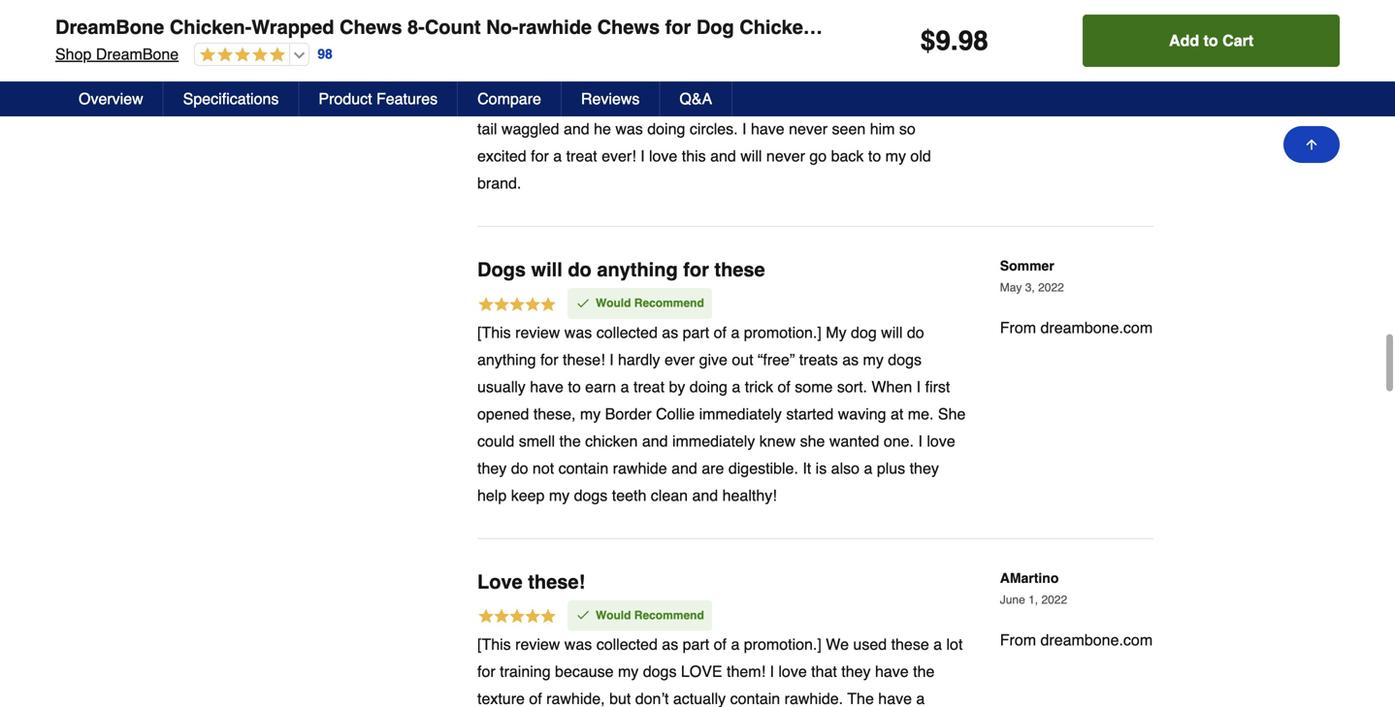 Task type: locate. For each thing, give the bounding box(es) containing it.
1 vertical spatial 2022
[[1042, 593, 1068, 607]]

8-
[[408, 16, 425, 38]]

0 vertical spatial from dreambone.com
[[1000, 319, 1153, 337]]

3 review from the top
[[515, 636, 560, 654]]

dreambone.com for love these!
[[1041, 631, 1153, 649]]

dogs left teeth at bottom left
[[574, 487, 608, 505]]

wrapped up 4.9 stars image
[[252, 16, 334, 38]]

2 vertical spatial love
[[779, 663, 807, 681]]

was up the eater
[[565, 11, 592, 29]]

0 vertical spatial have
[[751, 120, 785, 138]]

he up but
[[791, 39, 809, 56]]

my inside [this review was collected as part of a promotion.] my dog will do anything for these! i hardly ever give out "free" treats as my dogs usually have to earn a treat by doing a trick of some sort. when i first opened these, my border collie immediately started waving at me. she could smell the chicken and immediately knew she wanted one. i love they do not contain rawhide and are digestible. it is also a plus they help keep my dogs teeth clean and healthy!
[[826, 324, 847, 342]]

1 horizontal spatial have
[[751, 120, 785, 138]]

was down checkmark icon at the top left
[[565, 324, 592, 342]]

do up checkmark icon at the top left
[[568, 259, 592, 281]]

never down moment
[[789, 120, 828, 138]]

have
[[751, 120, 785, 138], [530, 378, 564, 396], [875, 663, 909, 681]]

1 vertical spatial do
[[907, 324, 925, 342]]

1 vertical spatial these!
[[528, 571, 585, 593]]

0 vertical spatial to
[[1204, 32, 1219, 49]]

also
[[831, 459, 860, 477]]

for down waggled in the top of the page
[[531, 147, 549, 165]]

chews
[[340, 16, 402, 38], [597, 16, 660, 38]]

2 would recommend from the top
[[596, 609, 704, 623]]

go
[[810, 147, 827, 165]]

1 review from the top
[[515, 11, 560, 29]]

1 horizontal spatial chews
[[597, 16, 660, 38]]

collected inside [this review was collected as part of a promotion.] my dog will do anything for these! i hardly ever give out "free" treats as my dogs usually have to earn a treat by doing a trick of some sort. when i first opened these, my border collie immediately started waving at me. she could smell the chicken and immediately knew she wanted one. i love they do not contain rawhide and are digestible. it is also a plus they help keep my dogs teeth clean and healthy!
[[597, 324, 658, 342]]

was for eater
[[565, 11, 592, 29]]

part up ever
[[683, 324, 710, 342]]

from down may
[[1000, 319, 1037, 337]]

1 vertical spatial these
[[892, 636, 930, 654]]

1 part from the top
[[683, 11, 710, 29]]

1 vertical spatial this
[[682, 147, 706, 165]]

them!
[[727, 663, 766, 681]]

opened
[[478, 405, 529, 423]]

1 horizontal spatial would
[[813, 39, 854, 56]]

9
[[936, 25, 951, 56]]

contain
[[559, 459, 609, 477], [730, 690, 781, 708]]

1 vertical spatial promotion.]
[[744, 324, 822, 342]]

0 vertical spatial is
[[956, 11, 967, 29]]

rawhide up teeth at bottom left
[[613, 459, 667, 477]]

5 stars image
[[478, 295, 557, 316], [478, 608, 557, 629]]

98
[[959, 25, 989, 56], [318, 46, 333, 62]]

1 my from the top
[[826, 11, 847, 29]]

will
[[741, 147, 762, 165], [531, 259, 563, 281], [881, 324, 903, 342]]

0 horizontal spatial smell
[[519, 432, 555, 450]]

my left 3-
[[826, 11, 847, 29]]

0 horizontal spatial have
[[530, 378, 564, 396]]

a
[[731, 11, 740, 29], [553, 147, 562, 165], [731, 324, 740, 342], [621, 378, 629, 396], [732, 378, 741, 396], [864, 459, 873, 477], [731, 636, 740, 654], [934, 636, 942, 654]]

0 vertical spatial [this
[[478, 11, 511, 29]]

rawhide
[[519, 16, 592, 38], [613, 459, 667, 477]]

1 vertical spatial is
[[816, 459, 827, 477]]

they up the
[[842, 663, 871, 681]]

2 vertical spatial part
[[683, 636, 710, 654]]

lot
[[947, 636, 963, 654]]

0 vertical spatial would
[[813, 39, 854, 56]]

love left that
[[779, 663, 807, 681]]

he down reviews button
[[594, 120, 611, 138]]

doing inside [this review was collected as part of a promotion.] my dog will do anything for these! i hardly ever give out "free" treats as my dogs usually have to earn a treat by doing a trick of some sort. when i first opened these, my border collie immediately started waving at me. she could smell the chicken and immediately knew she wanted one. i love they do not contain rawhide and are digestible. it is also a plus they help keep my dogs teeth clean and healthy!
[[690, 378, 728, 396]]

may
[[1000, 281, 1022, 295]]

my for dog
[[826, 324, 847, 342]]

2 from dreambone.com from the top
[[1000, 631, 1153, 649]]

2 vertical spatial have
[[875, 663, 909, 681]]

add
[[1170, 32, 1200, 49]]

5 stars image down dogs
[[478, 295, 557, 316]]

1 vertical spatial [this
[[478, 324, 511, 342]]

smell inside [this review was collected as part of a promotion.] my dog will do anything for these! i hardly ever give out "free" treats as my dogs usually have to earn a treat by doing a trick of some sort. when i first opened these, my border collie immediately started waving at me. she could smell the chicken and immediately knew she wanted one. i love they do not contain rawhide and are digestible. it is also a plus they help keep my dogs teeth clean and healthy!
[[519, 432, 555, 450]]

my down dog at the right top
[[863, 351, 884, 369]]

anything up usually
[[478, 351, 536, 369]]

contain inside [this review was collected as part of a promotion.] my dog will do anything for these! i hardly ever give out "free" treats as my dogs usually have to earn a treat by doing a trick of some sort. when i first opened these, my border collie immediately started waving at me. she could smell the chicken and immediately knew she wanted one. i love they do not contain rawhide and are digestible. it is also a plus they help keep my dogs teeth clean and healthy!
[[559, 459, 609, 477]]

amartino june 1, 2022
[[1000, 571, 1068, 607]]

2 recommend from the top
[[635, 609, 704, 623]]

0 vertical spatial so
[[625, 93, 641, 111]]

doing
[[648, 120, 686, 138], [690, 378, 728, 396]]

1 [this from the top
[[478, 11, 511, 29]]

my right back
[[886, 147, 906, 165]]

0 vertical spatial this
[[855, 66, 879, 84]]

old down it,
[[911, 147, 932, 165]]

1 vertical spatial love
[[927, 432, 956, 450]]

2 vertical spatial review
[[515, 636, 560, 654]]

dogs up don't
[[643, 663, 677, 681]]

[this
[[478, 11, 511, 29], [478, 324, 511, 342], [478, 636, 511, 654]]

do right dog at the right top
[[907, 324, 925, 342]]

2 my from the top
[[826, 324, 847, 342]]

2 would from the top
[[596, 609, 631, 623]]

0 horizontal spatial treat
[[478, 66, 509, 84]]

0 horizontal spatial to
[[568, 378, 581, 396]]

smell down (8-
[[886, 39, 923, 56]]

0 vertical spatial 2022
[[1039, 281, 1065, 295]]

him right the seen
[[870, 120, 895, 138]]

it,
[[924, 93, 936, 111]]

is
[[956, 11, 967, 29], [816, 459, 827, 477]]

as inside [this review was collected as part of a promotion.] we used these a lot for training because my dogs love them! i love that they have the texture of rawhide, but don't actually contain rawhide. the have
[[662, 636, 679, 654]]

2022 inside the sommer may 3, 2022
[[1039, 281, 1065, 295]]

3-
[[851, 11, 865, 29]]

my
[[826, 11, 847, 29], [826, 324, 847, 342]]

1 vertical spatial review
[[515, 324, 560, 342]]

1 collected from the top
[[597, 11, 658, 29]]

0 vertical spatial would recommend
[[596, 297, 704, 310]]

2 horizontal spatial treat
[[634, 378, 665, 396]]

i
[[584, 93, 589, 111], [833, 93, 837, 111], [743, 120, 747, 138], [641, 147, 645, 165], [610, 351, 614, 369], [917, 378, 921, 396], [919, 432, 923, 450], [770, 663, 774, 681]]

would recommend
[[596, 297, 704, 310], [596, 609, 704, 623]]

have down used
[[875, 663, 909, 681]]

chicken
[[740, 16, 815, 38], [884, 66, 940, 84]]

was inside [this review was collected as part of a promotion.] my dog will do anything for these! i hardly ever give out "free" treats as my dogs usually have to earn a treat by doing a trick of some sort. when i first opened these, my border collie immediately started waving at me. she could smell the chicken and immediately knew she wanted one. i love they do not contain rawhide and are digestible. it is also a plus they help keep my dogs teeth clean and healthy!
[[565, 324, 592, 342]]

0 horizontal spatial doing
[[648, 120, 686, 138]]

a left lot
[[934, 636, 942, 654]]

to right back
[[869, 147, 881, 165]]

checkmark image
[[576, 608, 591, 623]]

that
[[812, 663, 837, 681]]

2022 for dogs will do anything for these
[[1039, 281, 1065, 295]]

from for dogs will do anything for these
[[1000, 319, 1037, 337]]

1 vertical spatial immediately
[[673, 432, 755, 450]]

1 horizontal spatial treat
[[566, 147, 598, 165]]

chicken up sniff
[[884, 66, 940, 84]]

4.9 stars image
[[195, 47, 286, 65]]

0 vertical spatial do
[[568, 259, 592, 281]]

would for will
[[596, 297, 631, 310]]

arrow up image
[[1304, 137, 1320, 152]]

2022 right "3,"
[[1039, 281, 1065, 295]]

treat
[[478, 66, 509, 84], [566, 147, 598, 165], [634, 378, 665, 396]]

a up 'normally,'
[[731, 11, 740, 29]]

for up "pickiest."
[[665, 16, 691, 38]]

dogs will do anything for these
[[478, 259, 765, 281]]

1 vertical spatial part
[[683, 324, 710, 342]]

are
[[702, 459, 724, 477]]

product features
[[319, 90, 438, 108]]

they
[[478, 459, 507, 477], [910, 459, 939, 477], [842, 663, 871, 681]]

dogs
[[478, 259, 526, 281]]

this
[[855, 66, 879, 84], [682, 147, 706, 165]]

this down just
[[855, 66, 879, 84]]

collected up because
[[597, 636, 658, 654]]

collected
[[597, 11, 658, 29], [597, 324, 658, 342], [597, 636, 658, 654]]

part for dogs will do anything for these
[[683, 324, 710, 342]]

0 vertical spatial from
[[1000, 319, 1037, 337]]

[this inside [this review was collected as part of a promotion.] my dog will do anything for these! i hardly ever give out "free" treats as my dogs usually have to earn a treat by doing a trick of some sort. when i first opened these, my border collie immediately started waving at me. she could smell the chicken and immediately knew she wanted one. i love they do not contain rawhide and are digestible. it is also a plus they help keep my dogs teeth clean and healthy!
[[478, 324, 511, 342]]

from dreambone.com
[[1000, 319, 1153, 337], [1000, 631, 1153, 649]]

2 vertical spatial do
[[511, 459, 528, 477]]

0 vertical spatial dogs
[[888, 351, 922, 369]]

1 horizontal spatial chicken
[[884, 66, 940, 84]]

wrapped inside "[this review was collected as part of a promotion.] my 3-year-old pug is the pickiest eater of all the pickiest. normally, he would just smell the treat and then would leave if he doesn't like it. but with this chicken wrapped treat, i was so surprised how the moment i let him sniff it, his tail waggled and he was doing circles. i have never seen him so excited for a treat ever! i love this and will never go back to my old brand."
[[478, 93, 540, 111]]

contain down chicken
[[559, 459, 609, 477]]

one.
[[884, 432, 914, 450]]

smell up not
[[519, 432, 555, 450]]

will inside "[this review was collected as part of a promotion.] my 3-year-old pug is the pickiest eater of all the pickiest. normally, he would just smell the treat and then would leave if he doesn't like it. but with this chicken wrapped treat, i was so surprised how the moment i let him sniff it, his tail waggled and he was doing circles. i have never seen him so excited for a treat ever! i love this and will never go back to my old brand."
[[741, 147, 762, 165]]

3 collected from the top
[[597, 636, 658, 654]]

1 vertical spatial would
[[596, 609, 631, 623]]

5 stars image down love these!
[[478, 608, 557, 629]]

promotion.] up "free"
[[744, 324, 822, 342]]

so down leave
[[625, 93, 641, 111]]

recommend
[[635, 297, 704, 310], [635, 609, 704, 623]]

1 would recommend from the top
[[596, 297, 704, 310]]

my inside [this review was collected as part of a promotion.] we used these a lot for training because my dogs love them! i love that they have the texture of rawhide, but don't actually contain rawhide. the have
[[618, 663, 639, 681]]

0 horizontal spatial will
[[531, 259, 563, 281]]

1 vertical spatial would recommend
[[596, 609, 704, 623]]

for
[[665, 16, 691, 38], [531, 147, 549, 165], [683, 259, 709, 281], [541, 351, 559, 369], [478, 663, 496, 681]]

1 vertical spatial would
[[578, 66, 618, 84]]

0 vertical spatial my
[[826, 11, 847, 29]]

1 horizontal spatial love
[[779, 663, 807, 681]]

1 vertical spatial dreambone.com
[[1041, 319, 1153, 337]]

from for love these!
[[1000, 631, 1037, 649]]

2 collected from the top
[[597, 324, 658, 342]]

treats
[[799, 351, 838, 369]]

for up 'these,' on the left bottom of the page
[[541, 351, 559, 369]]

review inside [this review was collected as part of a promotion.] my dog will do anything for these! i hardly ever give out "free" treats as my dogs usually have to earn a treat by doing a trick of some sort. when i first opened these, my border collie immediately started waving at me. she could smell the chicken and immediately knew she wanted one. i love they do not contain rawhide and are digestible. it is also a plus they help keep my dogs teeth clean and healthy!
[[515, 324, 560, 342]]

as up "pickiest."
[[662, 11, 679, 29]]

0 vertical spatial old
[[900, 11, 921, 29]]

rawhide.
[[785, 690, 844, 708]]

2 part from the top
[[683, 324, 710, 342]]

3 [this from the top
[[478, 636, 511, 654]]

1 horizontal spatial do
[[568, 259, 592, 281]]

was up because
[[565, 636, 592, 654]]

to inside [this review was collected as part of a promotion.] my dog will do anything for these! i hardly ever give out "free" treats as my dogs usually have to earn a treat by doing a trick of some sort. when i first opened these, my border collie immediately started waving at me. she could smell the chicken and immediately knew she wanted one. i love they do not contain rawhide and are digestible. it is also a plus they help keep my dogs teeth clean and healthy!
[[568, 378, 581, 396]]

amartino
[[1000, 571, 1059, 586]]

these! inside [this review was collected as part of a promotion.] my dog will do anything for these! i hardly ever give out "free" treats as my dogs usually have to earn a treat by doing a trick of some sort. when i first opened these, my border collie immediately started waving at me. she could smell the chicken and immediately knew she wanted one. i love they do not contain rawhide and are digestible. it is also a plus they help keep my dogs teeth clean and healthy!
[[563, 351, 605, 369]]

immediately up are
[[673, 432, 755, 450]]

2 horizontal spatial have
[[875, 663, 909, 681]]

1,
[[1029, 593, 1039, 607]]

1 vertical spatial rawhide
[[613, 459, 667, 477]]

him
[[862, 93, 887, 111], [870, 120, 895, 138]]

2 5 stars image from the top
[[478, 608, 557, 629]]

would
[[813, 39, 854, 56], [578, 66, 618, 84]]

dreambone.com for dogs will do anything for these
[[1041, 319, 1153, 337]]

my up the but
[[618, 663, 639, 681]]

these up 'out'
[[715, 259, 765, 281]]

i inside [this review was collected as part of a promotion.] we used these a lot for training because my dogs love them! i love that they have the texture of rawhide, but don't actually contain rawhide. the have
[[770, 663, 774, 681]]

clean
[[651, 487, 688, 505]]

shop
[[55, 45, 92, 63]]

promotion.] inside [this review was collected as part of a promotion.] my dog will do anything for these! i hardly ever give out "free" treats as my dogs usually have to earn a treat by doing a trick of some sort. when i first opened these, my border collie immediately started waving at me. she could smell the chicken and immediately knew she wanted one. i love they do not contain rawhide and are digestible. it is also a plus they help keep my dogs teeth clean and healthy!
[[744, 324, 822, 342]]

[this for dogs will do anything for these
[[478, 324, 511, 342]]

my inside "[this review was collected as part of a promotion.] my 3-year-old pug is the pickiest eater of all the pickiest. normally, he would just smell the treat and then would leave if he doesn't like it. but with this chicken wrapped treat, i was so surprised how the moment i let him sniff it, his tail waggled and he was doing circles. i have never seen him so excited for a treat ever! i love this and will never go back to my old brand."
[[826, 11, 847, 29]]

0 horizontal spatial wrapped
[[252, 16, 334, 38]]

they up help on the left
[[478, 459, 507, 477]]

2 promotion.] from the top
[[744, 324, 822, 342]]

0 horizontal spatial these
[[715, 259, 765, 281]]

recommend up love at bottom
[[635, 609, 704, 623]]

1 from dreambone.com from the top
[[1000, 319, 1153, 337]]

1 vertical spatial will
[[531, 259, 563, 281]]

chicken up 'normally,'
[[740, 16, 815, 38]]

he right if
[[676, 66, 693, 84]]

[this up pickiest on the left top of page
[[478, 11, 511, 29]]

immediately down the "trick"
[[699, 405, 782, 423]]

collected up "all"
[[597, 11, 658, 29]]

with
[[823, 66, 851, 84]]

(8-
[[884, 16, 908, 38]]

from
[[1000, 319, 1037, 337], [1000, 631, 1037, 649]]

as for out
[[662, 324, 679, 342]]

0 horizontal spatial anything
[[478, 351, 536, 369]]

0 vertical spatial review
[[515, 11, 560, 29]]

collected inside "[this review was collected as part of a promotion.] my 3-year-old pug is the pickiest eater of all the pickiest. normally, he would just smell the treat and then would leave if he doesn't like it. but with this chicken wrapped treat, i was so surprised how the moment i let him sniff it, his tail waggled and he was doing circles. i have never seen him so excited for a treat ever! i love this and will never go back to my old brand."
[[597, 11, 658, 29]]

would recommend for will
[[596, 297, 704, 310]]

review inside [this review was collected as part of a promotion.] we used these a lot for training because my dogs love them! i love that they have the texture of rawhide, but don't actually contain rawhide. the have
[[515, 636, 560, 654]]

2 vertical spatial collected
[[597, 636, 658, 654]]

1 vertical spatial my
[[826, 324, 847, 342]]

3 part from the top
[[683, 636, 710, 654]]

review for these!
[[515, 636, 560, 654]]

1 vertical spatial 5 stars image
[[478, 608, 557, 629]]

i right them!
[[770, 663, 774, 681]]

i left let
[[833, 93, 837, 111]]

2022 inside amartino june 1, 2022
[[1042, 593, 1068, 607]]

2 [this from the top
[[478, 324, 511, 342]]

0 vertical spatial promotion.]
[[744, 11, 822, 29]]

1 vertical spatial chicken
[[884, 66, 940, 84]]

and down the "circles."
[[711, 147, 736, 165]]

2 review from the top
[[515, 324, 560, 342]]

pug
[[925, 11, 951, 29]]

a down waggled in the top of the page
[[553, 147, 562, 165]]

was inside [this review was collected as part of a promotion.] we used these a lot for training because my dogs love them! i love that they have the texture of rawhide, but don't actually contain rawhide. the have
[[565, 636, 592, 654]]

recommend up ever
[[635, 297, 704, 310]]

love down she
[[927, 432, 956, 450]]

1 would from the top
[[596, 297, 631, 310]]

0 vertical spatial would
[[596, 297, 631, 310]]

1 from from the top
[[1000, 319, 1037, 337]]

0 vertical spatial chicken
[[740, 16, 815, 38]]

1 horizontal spatial wrapped
[[478, 93, 540, 111]]

waggled
[[502, 120, 560, 138]]

1 horizontal spatial will
[[741, 147, 762, 165]]

recommend for love these!
[[635, 609, 704, 623]]

0 horizontal spatial contain
[[559, 459, 609, 477]]

2 dreambone.com from the top
[[1041, 319, 1153, 337]]

these! up checkmark image
[[528, 571, 585, 593]]

like
[[752, 66, 775, 84]]

of
[[714, 11, 727, 29], [599, 39, 612, 56], [714, 324, 727, 342], [778, 378, 791, 396], [714, 636, 727, 654], [529, 690, 542, 708]]

these right used
[[892, 636, 930, 654]]

1 vertical spatial to
[[869, 147, 881, 165]]

promotion.] up them!
[[744, 636, 822, 654]]

from down june in the bottom right of the page
[[1000, 631, 1037, 649]]

1 vertical spatial doing
[[690, 378, 728, 396]]

2 vertical spatial dreambone.com
[[1041, 631, 1153, 649]]

because
[[555, 663, 614, 681]]

[this up usually
[[478, 324, 511, 342]]

as
[[662, 11, 679, 29], [662, 324, 679, 342], [843, 351, 859, 369], [662, 636, 679, 654]]

old left pug
[[900, 11, 921, 29]]

for inside "[this review was collected as part of a promotion.] my 3-year-old pug is the pickiest eater of all the pickiest. normally, he would just smell the treat and then would leave if he doesn't like it. but with this chicken wrapped treat, i was so surprised how the moment i let him sniff it, his tail waggled and he was doing circles. i have never seen him so excited for a treat ever! i love this and will never go back to my old brand."
[[531, 147, 549, 165]]

3 promotion.] from the top
[[744, 636, 822, 654]]

1 5 stars image from the top
[[478, 295, 557, 316]]

the inside [this review was collected as part of a promotion.] my dog will do anything for these! i hardly ever give out "free" treats as my dogs usually have to earn a treat by doing a trick of some sort. when i first opened these, my border collie immediately started waving at me. she could smell the chicken and immediately knew she wanted one. i love they do not contain rawhide and are digestible. it is also a plus they help keep my dogs teeth clean and healthy!
[[560, 432, 581, 450]]

product
[[319, 90, 372, 108]]

0 vertical spatial wrapped
[[252, 16, 334, 38]]

0 vertical spatial will
[[741, 147, 762, 165]]

smell
[[886, 39, 923, 56], [519, 432, 555, 450]]

shop dreambone
[[55, 45, 179, 63]]

i right one.
[[919, 432, 923, 450]]

these
[[715, 259, 765, 281], [892, 636, 930, 654]]

would recommend down dogs will do anything for these on the top of page
[[596, 297, 704, 310]]

part inside [this review was collected as part of a promotion.] we used these a lot for training because my dogs love them! i love that they have the texture of rawhide, but don't actually contain rawhide. the have
[[683, 636, 710, 654]]

1 vertical spatial collected
[[597, 324, 658, 342]]

98 up product
[[318, 46, 333, 62]]

rawhide up the eater
[[519, 16, 592, 38]]

review up pickiest on the left top of page
[[515, 11, 560, 29]]

is right pug
[[956, 11, 967, 29]]

1 horizontal spatial they
[[842, 663, 871, 681]]

would right checkmark image
[[596, 609, 631, 623]]

0 vertical spatial collected
[[597, 11, 658, 29]]

compare
[[478, 90, 542, 108]]

collected up hardly
[[597, 324, 658, 342]]

3,
[[1026, 281, 1035, 295]]

these,
[[534, 405, 576, 423]]

1 vertical spatial recommend
[[635, 609, 704, 623]]

as up ever
[[662, 324, 679, 342]]

0 horizontal spatial chews
[[340, 16, 402, 38]]

q&a button
[[660, 82, 733, 116]]

count)
[[908, 16, 971, 38]]

as inside "[this review was collected as part of a promotion.] my 3-year-old pug is the pickiest eater of all the pickiest. normally, he would just smell the treat and then would leave if he doesn't like it. but with this chicken wrapped treat, i was so surprised how the moment i let him sniff it, his tail waggled and he was doing circles. i have never seen him so excited for a treat ever! i love this and will never go back to my old brand."
[[662, 11, 679, 29]]

2 from from the top
[[1000, 631, 1037, 649]]

and down pickiest on the left top of page
[[513, 66, 539, 84]]

1 horizontal spatial so
[[900, 120, 916, 138]]

my
[[886, 147, 906, 165], [863, 351, 884, 369], [580, 405, 601, 423], [549, 487, 570, 505], [618, 663, 639, 681]]

0 vertical spatial 5 stars image
[[478, 295, 557, 316]]

1 vertical spatial anything
[[478, 351, 536, 369]]

earn
[[585, 378, 617, 396]]

part inside [this review was collected as part of a promotion.] my dog will do anything for these! i hardly ever give out "free" treats as my dogs usually have to earn a treat by doing a trick of some sort. when i first opened these, my border collie immediately started waving at me. she could smell the chicken and immediately knew she wanted one. i love they do not contain rawhide and are digestible. it is also a plus they help keep my dogs teeth clean and healthy!
[[683, 324, 710, 342]]

2 horizontal spatial to
[[1204, 32, 1219, 49]]

they right plus
[[910, 459, 939, 477]]

review
[[515, 11, 560, 29], [515, 324, 560, 342], [515, 636, 560, 654]]

1 vertical spatial him
[[870, 120, 895, 138]]

count
[[425, 16, 481, 38]]

love right ever!
[[649, 147, 678, 165]]

1 vertical spatial wrapped
[[478, 93, 540, 111]]

promotion.] inside [this review was collected as part of a promotion.] we used these a lot for training because my dogs love them! i love that they have the texture of rawhide, but don't actually contain rawhide. the have
[[744, 636, 822, 654]]

promotion.] for dogs will do anything for these
[[744, 324, 822, 342]]

my left dog at the right top
[[826, 324, 847, 342]]

[this inside [this review was collected as part of a promotion.] we used these a lot for training because my dogs love them! i love that they have the texture of rawhide, but don't actually contain rawhide. the have
[[478, 636, 511, 654]]

wrapped
[[252, 16, 334, 38], [478, 93, 540, 111]]

1 promotion.] from the top
[[744, 11, 822, 29]]

do left not
[[511, 459, 528, 477]]

specifications button
[[164, 82, 299, 116]]

collected inside [this review was collected as part of a promotion.] we used these a lot for training because my dogs love them! i love that they have the texture of rawhide, but don't actually contain rawhide. the have
[[597, 636, 658, 654]]

2 vertical spatial promotion.]
[[744, 636, 822, 654]]

1 dreambone.com from the top
[[1041, 7, 1153, 25]]

will right dogs
[[531, 259, 563, 281]]

0 horizontal spatial rawhide
[[519, 16, 592, 38]]

a right also
[[864, 459, 873, 477]]

promotion.] inside "[this review was collected as part of a promotion.] my 3-year-old pug is the pickiest eater of all the pickiest. normally, he would just smell the treat and then would leave if he doesn't like it. but with this chicken wrapped treat, i was so surprised how the moment i let him sniff it, his tail waggled and he was doing circles. i have never seen him so excited for a treat ever! i love this and will never go back to my old brand."
[[744, 11, 822, 29]]

of up love at bottom
[[714, 636, 727, 654]]

part up "pickiest."
[[683, 11, 710, 29]]

never left go
[[767, 147, 806, 165]]

doing down surprised
[[648, 120, 686, 138]]

will down how
[[741, 147, 762, 165]]

never
[[789, 120, 828, 138], [767, 147, 806, 165]]

1 recommend from the top
[[635, 297, 704, 310]]

how
[[714, 93, 742, 111]]

3 dreambone.com from the top
[[1041, 631, 1153, 649]]

2 horizontal spatial dogs
[[888, 351, 922, 369]]

texture
[[478, 690, 525, 708]]

his
[[940, 93, 960, 111]]

2 vertical spatial dogs
[[643, 663, 677, 681]]



Task type: vqa. For each thing, say whether or not it's contained in the screenshot.
the topmost love
yes



Task type: describe. For each thing, give the bounding box(es) containing it.
[this review was collected as part of a promotion.] we used these a lot for training because my dogs love them! i love that they have the texture of rawhide, but don't actually contain rawhide. the have
[[478, 636, 963, 708]]

promotion.] for love these!
[[744, 636, 822, 654]]

ever
[[665, 351, 695, 369]]

1 horizontal spatial 98
[[959, 25, 989, 56]]

5 stars image for love
[[478, 608, 557, 629]]

training
[[500, 663, 551, 681]]

plus
[[877, 459, 906, 477]]

rawhide inside [this review was collected as part of a promotion.] my dog will do anything for these! i hardly ever give out "free" treats as my dogs usually have to earn a treat by doing a trick of some sort. when i first opened these, my border collie immediately started waving at me. she could smell the chicken and immediately knew she wanted one. i love they do not contain rawhide and are digestible. it is also a plus they help keep my dogs teeth clean and healthy!
[[613, 459, 667, 477]]

actually
[[673, 690, 726, 708]]

would recommend for these!
[[596, 609, 704, 623]]

i right treat,
[[584, 93, 589, 111]]

0 horizontal spatial would
[[578, 66, 618, 84]]

1 horizontal spatial this
[[855, 66, 879, 84]]

sniff
[[892, 93, 920, 111]]

if
[[664, 66, 672, 84]]

[this review was collected as part of a promotion.] my dog will do anything for these! i hardly ever give out "free" treats as my dogs usually have to earn a treat by doing a trick of some sort. when i first opened these, my border collie immediately started waving at me. she could smell the chicken and immediately knew she wanted one. i love they do not contain rawhide and are digestible. it is also a plus they help keep my dogs teeth clean and healthy!
[[478, 324, 966, 505]]

have inside [this review was collected as part of a promotion.] my dog will do anything for these! i hardly ever give out "free" treats as my dogs usually have to earn a treat by doing a trick of some sort. when i first opened these, my border collie immediately started waving at me. she could smell the chicken and immediately knew she wanted one. i love they do not contain rawhide and are digestible. it is also a plus they help keep my dogs teeth clean and healthy!
[[530, 378, 564, 396]]

as for the
[[662, 11, 679, 29]]

of up "pickiest."
[[714, 11, 727, 29]]

1 vertical spatial dogs
[[574, 487, 608, 505]]

then
[[543, 66, 573, 84]]

2022 for love these!
[[1042, 593, 1068, 607]]

normally,
[[723, 39, 787, 56]]

june
[[1000, 593, 1026, 607]]

knew
[[760, 432, 796, 450]]

0 vertical spatial treat
[[478, 66, 509, 84]]

seen
[[832, 120, 866, 138]]

it
[[803, 459, 812, 477]]

[this for love these!
[[478, 636, 511, 654]]

of left "all"
[[599, 39, 612, 56]]

1 vertical spatial so
[[900, 120, 916, 138]]

from dreambone.com for dogs will do anything for these
[[1000, 319, 1153, 337]]

1 vertical spatial dreambone
[[96, 45, 179, 63]]

collie
[[656, 405, 695, 423]]

0 horizontal spatial 98
[[318, 46, 333, 62]]

.
[[951, 25, 959, 56]]

circles.
[[690, 120, 738, 138]]

a right earn
[[621, 378, 629, 396]]

all
[[616, 39, 632, 56]]

trick
[[745, 378, 774, 396]]

these inside [this review was collected as part of a promotion.] we used these a lot for training because my dogs love them! i love that they have the texture of rawhide, but don't actually contain rawhide. the have
[[892, 636, 930, 654]]

part for love these!
[[683, 636, 710, 654]]

contain inside [this review was collected as part of a promotion.] we used these a lot for training because my dogs love them! i love that they have the texture of rawhide, but don't actually contain rawhide. the have
[[730, 690, 781, 708]]

treat,
[[545, 93, 580, 111]]

was right treat,
[[593, 93, 621, 111]]

love inside [this review was collected as part of a promotion.] we used these a lot for training because my dogs love them! i love that they have the texture of rawhide, but don't actually contain rawhide. the have
[[779, 663, 807, 681]]

healthy!
[[723, 487, 777, 505]]

have inside [this review was collected as part of a promotion.] we used these a lot for training because my dogs love them! i love that they have the texture of rawhide, but don't actually contain rawhide. the have
[[875, 663, 909, 681]]

my for 3-
[[826, 11, 847, 29]]

will inside [this review was collected as part of a promotion.] my dog will do anything for these! i hardly ever give out "free" treats as my dogs usually have to earn a treat by doing a trick of some sort. when i first opened these, my border collie immediately started waving at me. she could smell the chicken and immediately knew she wanted one. i love they do not contain rawhide and are digestible. it is also a plus they help keep my dogs teeth clean and healthy!
[[881, 324, 903, 342]]

add to cart
[[1170, 32, 1254, 49]]

2 vertical spatial he
[[594, 120, 611, 138]]

hardly
[[618, 351, 661, 369]]

it.
[[779, 66, 791, 84]]

$ 9 . 98
[[921, 25, 989, 56]]

some
[[795, 378, 833, 396]]

dog
[[851, 324, 877, 342]]

from dreambone.com for love these!
[[1000, 631, 1153, 649]]

love inside [this review was collected as part of a promotion.] my dog will do anything for these! i hardly ever give out "free" treats as my dogs usually have to earn a treat by doing a trick of some sort. when i first opened these, my border collie immediately started waving at me. she could smell the chicken and immediately knew she wanted one. i love they do not contain rawhide and are digestible. it is also a plus they help keep my dogs teeth clean and healthy!
[[927, 432, 956, 450]]

wanted
[[830, 432, 880, 450]]

out
[[732, 351, 754, 369]]

my inside "[this review was collected as part of a promotion.] my 3-year-old pug is the pickiest eater of all the pickiest. normally, he would just smell the treat and then would leave if he doesn't like it. but with this chicken wrapped treat, i was so surprised how the moment i let him sniff it, his tail waggled and he was doing circles. i have never seen him so excited for a treat ever! i love this and will never go back to my old brand."
[[886, 147, 906, 165]]

when
[[872, 378, 913, 396]]

love inside "[this review was collected as part of a promotion.] my 3-year-old pug is the pickiest eater of all the pickiest. normally, he would just smell the treat and then would leave if he doesn't like it. but with this chicken wrapped treat, i was so surprised how the moment i let him sniff it, his tail waggled and he was doing circles. i have never seen him so excited for a treat ever! i love this and will never go back to my old brand."
[[649, 147, 678, 165]]

overview
[[79, 90, 143, 108]]

2 chews from the left
[[597, 16, 660, 38]]

of down training
[[529, 690, 542, 708]]

anything inside [this review was collected as part of a promotion.] my dog will do anything for these! i hardly ever give out "free" treats as my dogs usually have to earn a treat by doing a trick of some sort. when i first opened these, my border collie immediately started waving at me. she could smell the chicken and immediately knew she wanted one. i love they do not contain rawhide and are digestible. it is also a plus they help keep my dogs teeth clean and healthy!
[[478, 351, 536, 369]]

collected for these!
[[597, 636, 658, 654]]

brand.
[[478, 174, 522, 192]]

my right keep
[[549, 487, 570, 505]]

dog
[[697, 16, 734, 38]]

for up ever
[[683, 259, 709, 281]]

1 chews from the left
[[340, 16, 402, 38]]

reviews
[[581, 90, 640, 108]]

back
[[831, 147, 864, 165]]

pickiest
[[503, 39, 555, 56]]

$
[[921, 25, 936, 56]]

used
[[854, 636, 887, 654]]

was for hardly
[[565, 324, 592, 342]]

moment
[[772, 93, 829, 111]]

checkmark image
[[576, 295, 591, 311]]

0 vertical spatial dreambone
[[55, 16, 164, 38]]

my down earn
[[580, 405, 601, 423]]

tail
[[478, 120, 497, 138]]

pickiest.
[[662, 39, 718, 56]]

excited
[[478, 147, 527, 165]]

review for will
[[515, 324, 560, 342]]

2 horizontal spatial they
[[910, 459, 939, 477]]

a up them!
[[731, 636, 740, 654]]

she
[[938, 405, 966, 423]]

give
[[699, 351, 728, 369]]

a up 'out'
[[731, 324, 740, 342]]

don't
[[635, 690, 669, 708]]

1 vertical spatial old
[[911, 147, 932, 165]]

love
[[478, 571, 523, 593]]

and down are
[[692, 487, 718, 505]]

specifications
[[183, 90, 279, 108]]

they inside [this review was collected as part of a promotion.] we used these a lot for training because my dogs love them! i love that they have the texture of rawhide, but don't actually contain rawhide. the have
[[842, 663, 871, 681]]

digestible.
[[729, 459, 799, 477]]

and left are
[[672, 459, 698, 477]]

of right the "trick"
[[778, 378, 791, 396]]

i left first
[[917, 378, 921, 396]]

just
[[858, 39, 882, 56]]

2 horizontal spatial do
[[907, 324, 925, 342]]

sommer may 3, 2022
[[1000, 258, 1065, 295]]

0 horizontal spatial so
[[625, 93, 641, 111]]

smell inside "[this review was collected as part of a promotion.] my 3-year-old pug is the pickiest eater of all the pickiest. normally, he would just smell the treat and then would leave if he doesn't like it. but with this chicken wrapped treat, i was so surprised how the moment i let him sniff it, his tail waggled and he was doing circles. i have never seen him so excited for a treat ever! i love this and will never go back to my old brand."
[[886, 39, 923, 56]]

chicken inside "[this review was collected as part of a promotion.] my 3-year-old pug is the pickiest eater of all the pickiest. normally, he would just smell the treat and then would leave if he doesn't like it. but with this chicken wrapped treat, i was so surprised how the moment i let him sniff it, his tail waggled and he was doing circles. i have never seen him so excited for a treat ever! i love this and will never go back to my old brand."
[[884, 66, 940, 84]]

to inside "[this review was collected as part of a promotion.] my 3-year-old pug is the pickiest eater of all the pickiest. normally, he would just smell the treat and then would leave if he doesn't like it. but with this chicken wrapped treat, i was so surprised how the moment i let him sniff it, his tail waggled and he was doing circles. i have never seen him so excited for a treat ever! i love this and will never go back to my old brand."
[[869, 147, 881, 165]]

love these!
[[478, 571, 585, 593]]

i right ever!
[[641, 147, 645, 165]]

we
[[826, 636, 849, 654]]

rawhide,
[[547, 690, 605, 708]]

would for these!
[[596, 609, 631, 623]]

0 vertical spatial never
[[789, 120, 828, 138]]

chicken
[[585, 432, 638, 450]]

0 horizontal spatial do
[[511, 459, 528, 477]]

1 vertical spatial treat
[[566, 147, 598, 165]]

review inside "[this review was collected as part of a promotion.] my 3-year-old pug is the pickiest eater of all the pickiest. normally, he would just smell the treat and then would leave if he doesn't like it. but with this chicken wrapped treat, i was so surprised how the moment i let him sniff it, his tail waggled and he was doing circles. i have never seen him so excited for a treat ever! i love this and will never go back to my old brand."
[[515, 11, 560, 29]]

of up give
[[714, 324, 727, 342]]

and down treat,
[[564, 120, 590, 138]]

ever!
[[602, 147, 636, 165]]

border
[[605, 405, 652, 423]]

not
[[533, 459, 554, 477]]

[this inside "[this review was collected as part of a promotion.] my 3-year-old pug is the pickiest eater of all the pickiest. normally, he would just smell the treat and then would leave if he doesn't like it. but with this chicken wrapped treat, i was so surprised how the moment i let him sniff it, his tail waggled and he was doing circles. i have never seen him so excited for a treat ever! i love this and will never go back to my old brand."
[[478, 11, 511, 29]]

started
[[787, 405, 834, 423]]

but
[[796, 66, 819, 84]]

recommend for dogs will do anything for these
[[635, 297, 704, 310]]

0 horizontal spatial they
[[478, 459, 507, 477]]

by
[[669, 378, 686, 396]]

teeth
[[612, 487, 647, 505]]

0 vertical spatial immediately
[[699, 405, 782, 423]]

2 horizontal spatial he
[[791, 39, 809, 56]]

have inside "[this review was collected as part of a promotion.] my 3-year-old pug is the pickiest eater of all the pickiest. normally, he would just smell the treat and then would leave if he doesn't like it. but with this chicken wrapped treat, i was so surprised how the moment i let him sniff it, his tail waggled and he was doing circles. i have never seen him so excited for a treat ever! i love this and will never go back to my old brand."
[[751, 120, 785, 138]]

was up ever!
[[616, 120, 643, 138]]

overview button
[[59, 82, 164, 116]]

part inside "[this review was collected as part of a promotion.] my 3-year-old pug is the pickiest eater of all the pickiest. normally, he would just smell the treat and then would leave if he doesn't like it. but with this chicken wrapped treat, i was so surprised how the moment i let him sniff it, his tail waggled and he was doing circles. i have never seen him so excited for a treat ever! i love this and will never go back to my old brand."
[[683, 11, 710, 29]]

0 vertical spatial him
[[862, 93, 887, 111]]

is inside "[this review was collected as part of a promotion.] my 3-year-old pug is the pickiest eater of all the pickiest. normally, he would just smell the treat and then would leave if he doesn't like it. but with this chicken wrapped treat, i was so surprised how the moment i let him sniff it, his tail waggled and he was doing circles. i have never seen him so excited for a treat ever! i love this and will never go back to my old brand."
[[956, 11, 967, 29]]

compare button
[[458, 82, 562, 116]]

help
[[478, 487, 507, 505]]

5 stars image for dogs
[[478, 295, 557, 316]]

love
[[681, 663, 723, 681]]

could
[[478, 432, 515, 450]]

for inside [this review was collected as part of a promotion.] my dog will do anything for these! i hardly ever give out "free" treats as my dogs usually have to earn a treat by doing a trick of some sort. when i first opened these, my border collie immediately started waving at me. she could smell the chicken and immediately knew she wanted one. i love they do not contain rawhide and are digestible. it is also a plus they help keep my dogs teeth clean and healthy!
[[541, 351, 559, 369]]

is inside [this review was collected as part of a promotion.] my dog will do anything for these! i hardly ever give out "free" treats as my dogs usually have to earn a treat by doing a trick of some sort. when i first opened these, my border collie immediately started waving at me. she could smell the chicken and immediately knew she wanted one. i love they do not contain rawhide and are digestible. it is also a plus they help keep my dogs teeth clean and healthy!
[[816, 459, 827, 477]]

a left the "trick"
[[732, 378, 741, 396]]

as for them!
[[662, 636, 679, 654]]

usually
[[478, 378, 526, 396]]

doing inside "[this review was collected as part of a promotion.] my 3-year-old pug is the pickiest eater of all the pickiest. normally, he would just smell the treat and then would leave if he doesn't like it. but with this chicken wrapped treat, i was so surprised how the moment i let him sniff it, his tail waggled and he was doing circles. i have never seen him so excited for a treat ever! i love this and will never go back to my old brand."
[[648, 120, 686, 138]]

but
[[610, 690, 631, 708]]

q&a
[[680, 90, 713, 108]]

sommer
[[1000, 258, 1055, 274]]

[this review was collected as part of a promotion.] my 3-year-old pug is the pickiest eater of all the pickiest. normally, he would just smell the treat and then would leave if he doesn't like it. but with this chicken wrapped treat, i was so surprised how the moment i let him sniff it, his tail waggled and he was doing circles. i have never seen him so excited for a treat ever! i love this and will never go back to my old brand.
[[478, 11, 967, 192]]

to inside button
[[1204, 32, 1219, 49]]

"free"
[[758, 351, 795, 369]]

for inside [this review was collected as part of a promotion.] we used these a lot for training because my dogs love them! i love that they have the texture of rawhide, but don't actually contain rawhide. the have
[[478, 663, 496, 681]]

and down collie
[[642, 432, 668, 450]]

leave
[[623, 66, 660, 84]]

collected for will
[[597, 324, 658, 342]]

the inside [this review was collected as part of a promotion.] we used these a lot for training because my dogs love them! i love that they have the texture of rawhide, but don't actually contain rawhide. the have
[[913, 663, 935, 681]]

sort.
[[837, 378, 868, 396]]

as up sort.
[[843, 351, 859, 369]]

treat inside [this review was collected as part of a promotion.] my dog will do anything for these! i hardly ever give out "free" treats as my dogs usually have to earn a treat by doing a trick of some sort. when i first opened these, my border collie immediately started waving at me. she could smell the chicken and immediately knew she wanted one. i love they do not contain rawhide and are digestible. it is also a plus they help keep my dogs teeth clean and healthy!
[[634, 378, 665, 396]]

features
[[377, 90, 438, 108]]

she
[[800, 432, 825, 450]]

i right the "circles."
[[743, 120, 747, 138]]

1 horizontal spatial he
[[676, 66, 693, 84]]

0 horizontal spatial chicken
[[740, 16, 815, 38]]

1 horizontal spatial anything
[[597, 259, 678, 281]]

1 vertical spatial never
[[767, 147, 806, 165]]

dogs inside [this review was collected as part of a promotion.] we used these a lot for training because my dogs love them! i love that they have the texture of rawhide, but don't actually contain rawhide. the have
[[643, 663, 677, 681]]

i left hardly
[[610, 351, 614, 369]]

was for my
[[565, 636, 592, 654]]



